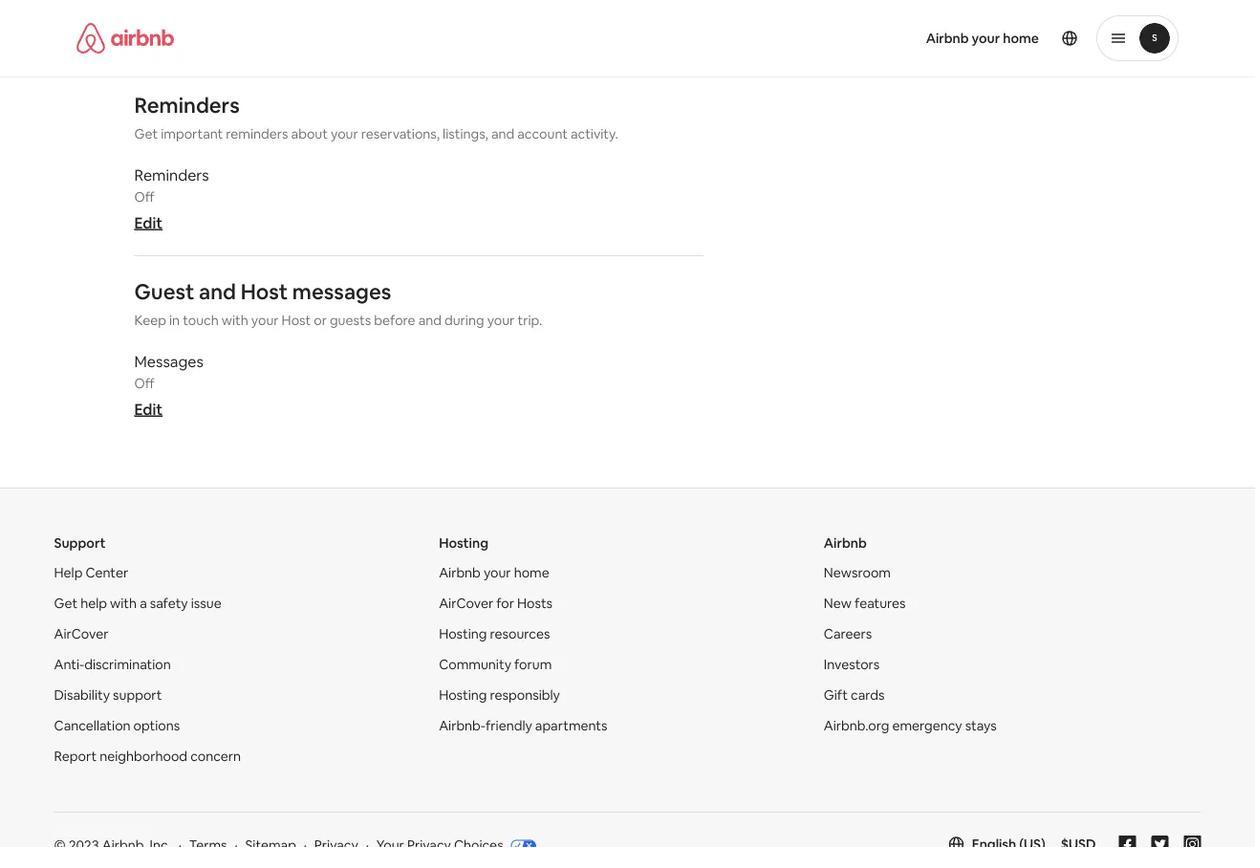 Task type: vqa. For each thing, say whether or not it's contained in the screenshot.
rightmost Reviews
no



Task type: locate. For each thing, give the bounding box(es) containing it.
during
[[445, 312, 485, 330]]

activity.
[[571, 126, 619, 143]]

gift cards link
[[824, 687, 885, 705]]

edit button
[[134, 27, 163, 46], [134, 213, 163, 233], [134, 400, 163, 419]]

0 vertical spatial aircover
[[439, 595, 494, 613]]

hosting for hosting resources
[[439, 626, 487, 643]]

and up 'touch'
[[199, 278, 236, 306]]

responsibly
[[490, 687, 560, 705]]

2 edit from the top
[[134, 213, 163, 233]]

1 horizontal spatial airbnb
[[824, 535, 867, 552]]

aircover link
[[54, 626, 109, 643]]

get inside 'reminders get important reminders about your reservations, listings, and account activity.'
[[134, 126, 158, 143]]

2 reminders from the top
[[134, 166, 209, 185]]

1 vertical spatial aircover
[[54, 626, 109, 643]]

hosting
[[439, 535, 489, 552], [439, 626, 487, 643], [439, 687, 487, 705]]

messages
[[134, 352, 204, 372]]

0 vertical spatial hosting
[[439, 535, 489, 552]]

1 horizontal spatial home
[[1004, 30, 1040, 47]]

off inside the 'messages off edit'
[[134, 375, 155, 393]]

1 horizontal spatial and
[[419, 312, 442, 330]]

airbnb your home link
[[915, 18, 1051, 58], [439, 565, 550, 582]]

investors
[[824, 657, 880, 674]]

with
[[222, 312, 248, 330], [110, 595, 137, 613]]

0 vertical spatial edit button
[[134, 27, 163, 46]]

with right 'touch'
[[222, 312, 248, 330]]

careers
[[824, 626, 873, 643]]

navigate to facebook image
[[1120, 837, 1137, 847]]

and left during
[[419, 312, 442, 330]]

1 vertical spatial get
[[54, 595, 78, 613]]

cancellation
[[54, 718, 131, 735]]

anti-
[[54, 657, 84, 674]]

3 hosting from the top
[[439, 687, 487, 705]]

and
[[492, 126, 515, 143], [199, 278, 236, 306], [419, 312, 442, 330]]

1 vertical spatial host
[[282, 312, 311, 330]]

edit
[[134, 27, 163, 46], [134, 213, 163, 233], [134, 400, 163, 419]]

1 vertical spatial reminders
[[134, 166, 209, 185]]

1 horizontal spatial aircover
[[439, 595, 494, 613]]

0 vertical spatial and
[[492, 126, 515, 143]]

1 vertical spatial with
[[110, 595, 137, 613]]

0 vertical spatial reminders
[[134, 92, 240, 119]]

1 reminders from the top
[[134, 92, 240, 119]]

help center link
[[54, 565, 128, 582]]

hosts
[[517, 595, 553, 613]]

hosting up aircover for hosts
[[439, 535, 489, 552]]

2 horizontal spatial airbnb
[[926, 30, 970, 47]]

account tab panel
[[134, 0, 704, 419]]

or
[[314, 312, 327, 330]]

2 vertical spatial hosting
[[439, 687, 487, 705]]

2 off from the top
[[134, 375, 155, 393]]

off for get
[[134, 189, 155, 206]]

2 horizontal spatial and
[[492, 126, 515, 143]]

2 hosting from the top
[[439, 626, 487, 643]]

touch
[[183, 312, 219, 330]]

home inside "link"
[[1004, 30, 1040, 47]]

new features link
[[824, 595, 906, 613]]

get
[[134, 126, 158, 143], [54, 595, 78, 613]]

0 horizontal spatial aircover
[[54, 626, 109, 643]]

1 vertical spatial off
[[134, 375, 155, 393]]

1 vertical spatial edit
[[134, 213, 163, 233]]

0 vertical spatial airbnb
[[926, 30, 970, 47]]

guest
[[134, 278, 194, 306]]

airbnb your home
[[926, 30, 1040, 47], [439, 565, 550, 582]]

issue
[[191, 595, 222, 613]]

disability support link
[[54, 687, 162, 705]]

0 vertical spatial with
[[222, 312, 248, 330]]

reminders
[[134, 92, 240, 119], [134, 166, 209, 185]]

aircover left for at bottom left
[[439, 595, 494, 613]]

about
[[291, 126, 328, 143]]

1 vertical spatial airbnb your home
[[439, 565, 550, 582]]

a
[[140, 595, 147, 613]]

resources
[[490, 626, 550, 643]]

aircover up anti-
[[54, 626, 109, 643]]

0 horizontal spatial airbnb
[[439, 565, 481, 582]]

cancellation options
[[54, 718, 180, 735]]

reservations,
[[361, 126, 440, 143]]

airbnb
[[926, 30, 970, 47], [824, 535, 867, 552], [439, 565, 481, 582]]

1 vertical spatial home
[[514, 565, 550, 582]]

3 edit button from the top
[[134, 400, 163, 419]]

0 vertical spatial airbnb your home link
[[915, 18, 1051, 58]]

your
[[972, 30, 1001, 47], [331, 126, 358, 143], [251, 312, 279, 330], [487, 312, 515, 330], [484, 565, 511, 582]]

0 vertical spatial airbnb your home
[[926, 30, 1040, 47]]

host left messages
[[241, 278, 288, 306]]

host
[[241, 278, 288, 306], [282, 312, 311, 330]]

edit inside the 'messages off edit'
[[134, 400, 163, 419]]

1 horizontal spatial airbnb your home link
[[915, 18, 1051, 58]]

host left or on the top
[[282, 312, 311, 330]]

with left a
[[110, 595, 137, 613]]

edit for guest
[[134, 400, 163, 419]]

your inside 'reminders get important reminders about your reservations, listings, and account activity.'
[[331, 126, 358, 143]]

airbnb your home inside "link"
[[926, 30, 1040, 47]]

airbnb.org emergency stays link
[[824, 718, 997, 735]]

airbnb-friendly apartments link
[[439, 718, 608, 735]]

0 vertical spatial get
[[134, 126, 158, 143]]

guest and host messages keep in touch with your host or guests before and during your trip.
[[134, 278, 543, 330]]

0 horizontal spatial home
[[514, 565, 550, 582]]

before
[[374, 312, 416, 330]]

off inside reminders off edit
[[134, 189, 155, 206]]

0 vertical spatial edit
[[134, 27, 163, 46]]

investors link
[[824, 657, 880, 674]]

and right listings,
[[492, 126, 515, 143]]

0 horizontal spatial airbnb your home link
[[439, 565, 550, 582]]

0 horizontal spatial and
[[199, 278, 236, 306]]

2 vertical spatial edit
[[134, 400, 163, 419]]

trip.
[[518, 312, 543, 330]]

0 vertical spatial home
[[1004, 30, 1040, 47]]

1 off from the top
[[134, 189, 155, 206]]

1 horizontal spatial with
[[222, 312, 248, 330]]

for
[[497, 595, 515, 613]]

support
[[54, 535, 106, 552]]

2 vertical spatial airbnb
[[439, 565, 481, 582]]

get left help at the bottom left of the page
[[54, 595, 78, 613]]

reminders down 'important'
[[134, 166, 209, 185]]

2 edit button from the top
[[134, 213, 163, 233]]

careers link
[[824, 626, 873, 643]]

2 vertical spatial edit button
[[134, 400, 163, 419]]

0 vertical spatial host
[[241, 278, 288, 306]]

safety
[[150, 595, 188, 613]]

2 vertical spatial and
[[419, 312, 442, 330]]

1 vertical spatial edit button
[[134, 213, 163, 233]]

edit inside reminders off edit
[[134, 213, 163, 233]]

reminders inside 'reminders get important reminders about your reservations, listings, and account activity.'
[[134, 92, 240, 119]]

hosting for hosting
[[439, 535, 489, 552]]

aircover for hosts
[[439, 595, 553, 613]]

anti-discrimination
[[54, 657, 171, 674]]

help center
[[54, 565, 128, 582]]

reminders up 'important'
[[134, 92, 240, 119]]

3 edit from the top
[[134, 400, 163, 419]]

get left 'important'
[[134, 126, 158, 143]]

help
[[81, 595, 107, 613]]

0 vertical spatial off
[[134, 189, 155, 206]]

off
[[134, 189, 155, 206], [134, 375, 155, 393]]

hosting up community
[[439, 626, 487, 643]]

hosting up 'airbnb-'
[[439, 687, 487, 705]]

1 hosting from the top
[[439, 535, 489, 552]]

home
[[1004, 30, 1040, 47], [514, 565, 550, 582]]

1 vertical spatial hosting
[[439, 626, 487, 643]]

community forum link
[[439, 657, 552, 674]]

1 horizontal spatial get
[[134, 126, 158, 143]]

0 horizontal spatial airbnb your home
[[439, 565, 550, 582]]

1 vertical spatial airbnb
[[824, 535, 867, 552]]

gift cards
[[824, 687, 885, 705]]

messages
[[292, 278, 392, 306]]

aircover
[[439, 595, 494, 613], [54, 626, 109, 643]]

1 horizontal spatial airbnb your home
[[926, 30, 1040, 47]]



Task type: describe. For each thing, give the bounding box(es) containing it.
hosting responsibly link
[[439, 687, 560, 705]]

hosting for hosting responsibly
[[439, 687, 487, 705]]

friendly
[[486, 718, 533, 735]]

profile element
[[651, 0, 1179, 77]]

report neighborhood concern link
[[54, 749, 241, 766]]

account
[[518, 126, 568, 143]]

keep
[[134, 312, 166, 330]]

anti-discrimination link
[[54, 657, 171, 674]]

report
[[54, 749, 97, 766]]

new
[[824, 595, 852, 613]]

off for and
[[134, 375, 155, 393]]

with inside guest and host messages keep in touch with your host or guests before and during your trip.
[[222, 312, 248, 330]]

edit button for reminders
[[134, 213, 163, 233]]

community
[[439, 657, 512, 674]]

forum
[[515, 657, 552, 674]]

newsroom link
[[824, 565, 891, 582]]

listings,
[[443, 126, 489, 143]]

support
[[113, 687, 162, 705]]

your inside "link"
[[972, 30, 1001, 47]]

community forum
[[439, 657, 552, 674]]

newsroom
[[824, 565, 891, 582]]

aircover for hosts link
[[439, 595, 553, 613]]

apartments
[[535, 718, 608, 735]]

airbnb-friendly apartments
[[439, 718, 608, 735]]

1 vertical spatial and
[[199, 278, 236, 306]]

stays
[[966, 718, 997, 735]]

navigate to instagram image
[[1185, 837, 1202, 847]]

emergency
[[893, 718, 963, 735]]

and inside 'reminders get important reminders about your reservations, listings, and account activity.'
[[492, 126, 515, 143]]

reminders off edit
[[134, 166, 209, 233]]

gift
[[824, 687, 848, 705]]

hosting resources
[[439, 626, 550, 643]]

get help with a safety issue link
[[54, 595, 222, 613]]

new features
[[824, 595, 906, 613]]

airbnb.org
[[824, 718, 890, 735]]

reminders for important
[[134, 92, 240, 119]]

1 edit button from the top
[[134, 27, 163, 46]]

0 horizontal spatial get
[[54, 595, 78, 613]]

features
[[855, 595, 906, 613]]

disability support
[[54, 687, 162, 705]]

hosting resources link
[[439, 626, 550, 643]]

concern
[[190, 749, 241, 766]]

airbnb-
[[439, 718, 486, 735]]

help
[[54, 565, 83, 582]]

messages off edit
[[134, 352, 204, 419]]

get help with a safety issue
[[54, 595, 222, 613]]

discrimination
[[84, 657, 171, 674]]

neighborhood
[[100, 749, 188, 766]]

disability
[[54, 687, 110, 705]]

center
[[86, 565, 128, 582]]

1 vertical spatial airbnb your home link
[[439, 565, 550, 582]]

airbnb inside "link"
[[926, 30, 970, 47]]

important
[[161, 126, 223, 143]]

edit for reminders
[[134, 213, 163, 233]]

reminders get important reminders about your reservations, listings, and account activity.
[[134, 92, 619, 143]]

aircover for aircover for hosts
[[439, 595, 494, 613]]

hosting responsibly
[[439, 687, 560, 705]]

options
[[134, 718, 180, 735]]

reminders
[[226, 126, 288, 143]]

reminders for edit
[[134, 166, 209, 185]]

aircover for aircover 'link'
[[54, 626, 109, 643]]

cancellation options link
[[54, 718, 180, 735]]

1 edit from the top
[[134, 27, 163, 46]]

0 horizontal spatial with
[[110, 595, 137, 613]]

airbnb.org emergency stays
[[824, 718, 997, 735]]

guests
[[330, 312, 371, 330]]

report neighborhood concern
[[54, 749, 241, 766]]

airbnb your home link inside profile element
[[915, 18, 1051, 58]]

in
[[169, 312, 180, 330]]

cards
[[851, 687, 885, 705]]

edit button for guest and host messages
[[134, 400, 163, 419]]

navigate to twitter image
[[1152, 837, 1169, 847]]



